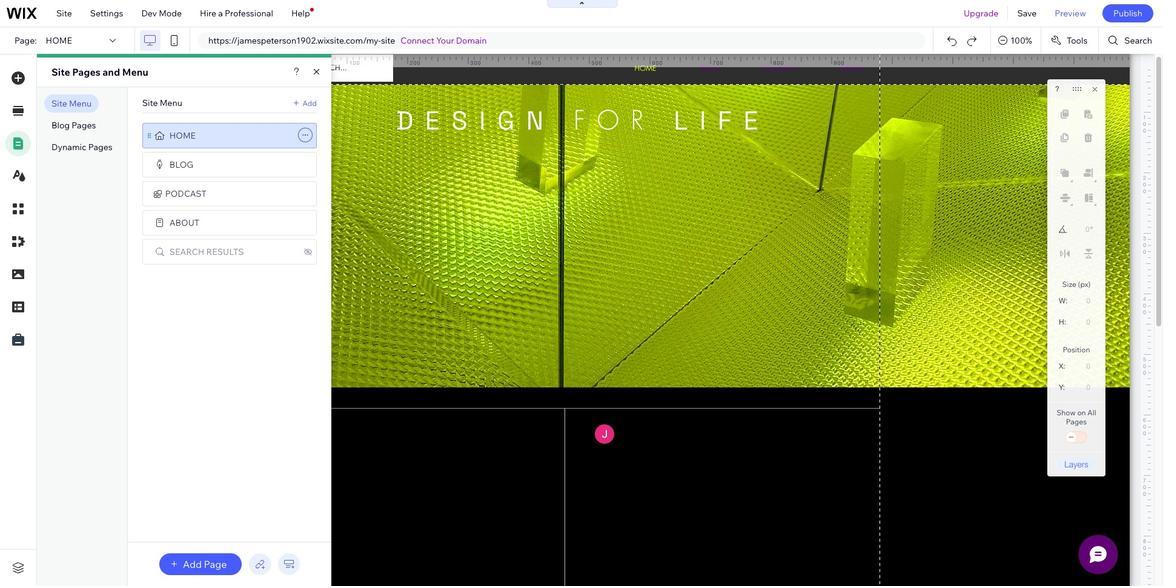 Task type: vqa. For each thing, say whether or not it's contained in the screenshot.
Domain
yes



Task type: locate. For each thing, give the bounding box(es) containing it.
y:
[[1060, 384, 1066, 392]]

pages inside show on all pages
[[1067, 418, 1088, 427]]

search
[[1125, 35, 1153, 46]]

None text field
[[1072, 293, 1096, 309], [1073, 314, 1096, 330], [1072, 379, 1096, 396], [1072, 293, 1096, 309], [1073, 314, 1096, 330], [1072, 379, 1096, 396]]

site pages and menu
[[52, 66, 148, 78]]

x:
[[1060, 362, 1066, 371]]

0 horizontal spatial add
[[183, 559, 202, 571]]

pages for dynamic
[[88, 142, 113, 153]]

800
[[774, 59, 785, 66]]

site
[[381, 35, 395, 46]]

position
[[1063, 346, 1091, 355]]

?
[[1056, 85, 1060, 93]]

dev
[[142, 8, 157, 19]]

pages for site
[[72, 66, 100, 78]]

1 vertical spatial add
[[183, 559, 202, 571]]

100% button
[[992, 27, 1041, 54]]

700
[[713, 59, 724, 66]]

save
[[1018, 8, 1037, 19]]

and
[[103, 66, 120, 78]]

pages left all
[[1067, 418, 1088, 427]]

400
[[531, 59, 542, 66]]

500
[[592, 59, 603, 66]]

0 horizontal spatial home
[[46, 35, 72, 46]]

layers
[[1065, 459, 1089, 470]]

publish button
[[1103, 4, 1154, 22]]

upgrade
[[964, 8, 999, 19]]

h:
[[1060, 318, 1067, 327]]

home up blog
[[170, 130, 196, 141]]

results
[[206, 247, 244, 258]]

site
[[56, 8, 72, 19], [52, 66, 70, 78], [142, 98, 158, 109], [52, 98, 67, 109]]

home up site pages and menu
[[46, 35, 72, 46]]

page
[[204, 559, 227, 571]]

pages
[[72, 66, 100, 78], [72, 120, 96, 131], [88, 142, 113, 153], [1067, 418, 1088, 427]]

size
[[1063, 280, 1077, 289]]

add
[[303, 99, 317, 108], [183, 559, 202, 571]]

1 horizontal spatial add
[[303, 99, 317, 108]]

home
[[46, 35, 72, 46], [170, 130, 196, 141]]

add inside button
[[183, 559, 202, 571]]

a
[[218, 8, 223, 19]]

site up blog
[[52, 98, 67, 109]]

w:
[[1060, 297, 1068, 306]]

switch
[[1065, 430, 1089, 447]]

tools
[[1067, 35, 1088, 46]]

menu
[[122, 66, 148, 78], [160, 98, 182, 109], [69, 98, 92, 109]]

site menu
[[142, 98, 182, 109], [52, 98, 92, 109]]

100%
[[1011, 35, 1033, 46]]

https://jamespeterson1902.wixsite.com/my-
[[209, 35, 381, 46]]

search button
[[1100, 27, 1164, 54]]

1 vertical spatial home
[[170, 130, 196, 141]]

0 vertical spatial home
[[46, 35, 72, 46]]

show on all pages
[[1057, 409, 1097, 427]]

pages up dynamic pages
[[72, 120, 96, 131]]

about
[[170, 218, 200, 229]]

dev mode
[[142, 8, 182, 19]]

pages left and
[[72, 66, 100, 78]]

0 horizontal spatial menu
[[69, 98, 92, 109]]

add for add
[[303, 99, 317, 108]]

pages right dynamic
[[88, 142, 113, 153]]

0 vertical spatial add
[[303, 99, 317, 108]]

site left and
[[52, 66, 70, 78]]

save button
[[1009, 0, 1046, 27]]

search
[[170, 247, 205, 258]]

hire a professional
[[200, 8, 273, 19]]

site left settings
[[56, 8, 72, 19]]

300
[[471, 59, 482, 66]]

domain
[[456, 35, 487, 46]]

None text field
[[1074, 222, 1090, 238], [1072, 358, 1096, 375], [1074, 222, 1090, 238], [1072, 358, 1096, 375]]

0 horizontal spatial site menu
[[52, 98, 92, 109]]

1 horizontal spatial home
[[170, 130, 196, 141]]



Task type: describe. For each thing, give the bounding box(es) containing it.
dynamic pages
[[52, 142, 113, 153]]

site down site pages and menu
[[142, 98, 158, 109]]

https://jamespeterson1902.wixsite.com/my-site connect your domain
[[209, 35, 487, 46]]

100
[[349, 59, 360, 66]]

(px)
[[1079, 280, 1091, 289]]

add page button
[[159, 554, 242, 576]]

podcast
[[165, 189, 207, 199]]

add for add page
[[183, 559, 202, 571]]

on
[[1078, 409, 1087, 418]]

2 horizontal spatial menu
[[160, 98, 182, 109]]

show
[[1057, 409, 1076, 418]]

size (px)
[[1063, 280, 1091, 289]]

pages for blog
[[72, 120, 96, 131]]

professional
[[225, 8, 273, 19]]

preview button
[[1046, 0, 1096, 27]]

mode
[[159, 8, 182, 19]]

tools button
[[1042, 27, 1099, 54]]

600
[[653, 59, 663, 66]]

preview
[[1056, 8, 1087, 19]]

1 horizontal spatial menu
[[122, 66, 148, 78]]

dynamic
[[52, 142, 86, 153]]

all
[[1088, 409, 1097, 418]]

help
[[291, 8, 310, 19]]

publish
[[1114, 8, 1143, 19]]

? button
[[1056, 85, 1060, 93]]

add page
[[183, 559, 227, 571]]

layers button
[[1058, 458, 1097, 471]]

connect
[[401, 35, 435, 46]]

search results
[[170, 247, 244, 258]]

200
[[410, 59, 421, 66]]

blog
[[52, 120, 70, 131]]

hire
[[200, 8, 216, 19]]

°
[[1091, 225, 1094, 234]]

1 horizontal spatial site menu
[[142, 98, 182, 109]]

your
[[437, 35, 454, 46]]

900
[[834, 59, 845, 66]]

settings
[[90, 8, 123, 19]]

blog pages
[[52, 120, 96, 131]]

blog
[[170, 159, 194, 170]]



